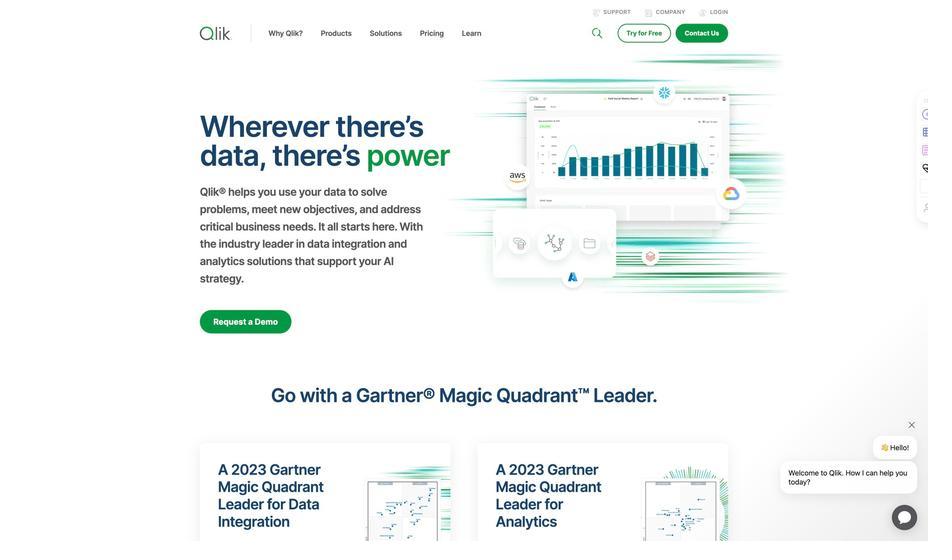 Task type: locate. For each thing, give the bounding box(es) containing it.
application
[[881, 494, 928, 541]]

support image
[[593, 9, 600, 17]]

qlik image
[[200, 27, 232, 40]]



Task type: describe. For each thing, give the bounding box(es) containing it.
company image
[[645, 9, 652, 17]]

login image
[[700, 9, 707, 17]]



